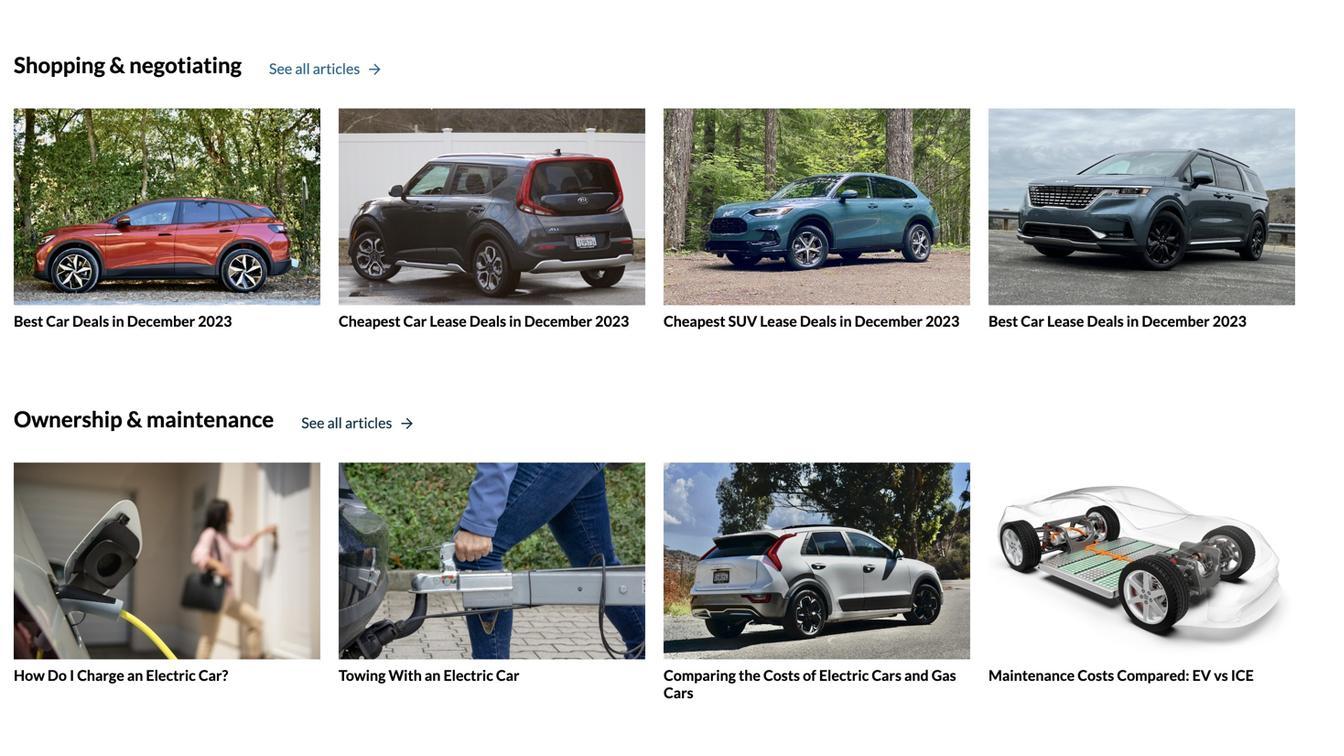 Task type: vqa. For each thing, say whether or not it's contained in the screenshot.
Drivetrain ICON
no



Task type: locate. For each thing, give the bounding box(es) containing it.
1 vertical spatial articles
[[345, 414, 392, 432]]

0 horizontal spatial best
[[14, 312, 43, 330]]

1 horizontal spatial lease
[[760, 312, 797, 330]]

3 in from the left
[[840, 312, 852, 330]]

2 deals from the left
[[469, 312, 506, 330]]

1 vertical spatial see all articles link
[[301, 412, 413, 434]]

see all articles link
[[269, 58, 380, 80], [301, 412, 413, 434]]

electric left car?
[[146, 666, 196, 684]]

arrow right image
[[401, 418, 413, 430]]

lease
[[430, 312, 467, 330], [760, 312, 797, 330], [1047, 312, 1084, 330]]

2 lease from the left
[[760, 312, 797, 330]]

1 vertical spatial see
[[301, 414, 324, 432]]

4 2023 from the left
[[1213, 312, 1247, 330]]

electric inside the comparing the costs of electric cars and gas cars
[[819, 666, 869, 684]]

cheapest suv lease deals in december 2023 image
[[664, 108, 970, 305]]

best
[[14, 312, 43, 330], [989, 312, 1018, 330]]

electric inside "link"
[[443, 666, 493, 684]]

3 december from the left
[[855, 312, 923, 330]]

0 horizontal spatial lease
[[430, 312, 467, 330]]

all
[[295, 59, 310, 77], [327, 414, 342, 432]]

1 horizontal spatial costs
[[1078, 666, 1114, 684]]

2 2023 from the left
[[595, 312, 629, 330]]

2 horizontal spatial electric
[[819, 666, 869, 684]]

0 vertical spatial all
[[295, 59, 310, 77]]

cheapest for cheapest car lease deals in december 2023
[[339, 312, 401, 330]]

electric right with
[[443, 666, 493, 684]]

in inside cheapest suv lease deals in december 2023 link
[[840, 312, 852, 330]]

3 deals from the left
[[800, 312, 837, 330]]

lease for cheapest suv lease deals in december 2023
[[760, 312, 797, 330]]

compared:
[[1117, 666, 1190, 684]]

ownership & maintenance
[[14, 406, 274, 432]]

articles for negotiating
[[313, 59, 360, 77]]

costs left compared:
[[1078, 666, 1114, 684]]

1 horizontal spatial cheapest
[[664, 312, 726, 330]]

see all articles for shopping & negotiating
[[269, 59, 360, 77]]

1 deals from the left
[[72, 312, 109, 330]]

car for best car lease deals in december 2023
[[1021, 312, 1044, 330]]

1 vertical spatial all
[[327, 414, 342, 432]]

0 vertical spatial &
[[109, 52, 125, 78]]

december inside best car deals in december 2023 link
[[127, 312, 195, 330]]

towing
[[339, 666, 386, 684]]

deals for best car lease deals in december 2023
[[1087, 312, 1124, 330]]

0 vertical spatial see all articles
[[269, 59, 360, 77]]

all left arrow right icon
[[327, 414, 342, 432]]

in for cheapest car lease deals in december 2023
[[509, 312, 521, 330]]

1 horizontal spatial electric
[[443, 666, 493, 684]]

cars left "the"
[[664, 684, 694, 702]]

1 best from the left
[[14, 312, 43, 330]]

electric
[[146, 666, 196, 684], [443, 666, 493, 684], [819, 666, 869, 684]]

2023 for cheapest suv lease deals in december 2023
[[926, 312, 960, 330]]

see all articles left arrow right icon
[[301, 414, 392, 432]]

1 lease from the left
[[430, 312, 467, 330]]

shopping & negotiating
[[14, 52, 242, 78]]

the
[[739, 666, 761, 684]]

1 vertical spatial &
[[127, 406, 142, 432]]

towing with an electric car link
[[339, 463, 645, 684]]

costs left of
[[763, 666, 800, 684]]

ev
[[1192, 666, 1211, 684]]

how do i charge an electric car? link
[[14, 463, 320, 684]]

4 december from the left
[[1142, 312, 1210, 330]]

0 vertical spatial see all articles link
[[269, 58, 380, 80]]

an
[[127, 666, 143, 684], [425, 666, 441, 684]]

0 horizontal spatial cheapest
[[339, 312, 401, 330]]

0 horizontal spatial costs
[[763, 666, 800, 684]]

2 an from the left
[[425, 666, 441, 684]]

1 horizontal spatial &
[[127, 406, 142, 432]]

see all articles left arrow right image
[[269, 59, 360, 77]]

cars
[[872, 666, 902, 684], [664, 684, 694, 702]]

0 horizontal spatial see
[[269, 59, 292, 77]]

shopping
[[14, 52, 105, 78]]

see
[[269, 59, 292, 77], [301, 414, 324, 432]]

0 vertical spatial see
[[269, 59, 292, 77]]

charge
[[77, 666, 124, 684]]

deals
[[72, 312, 109, 330], [469, 312, 506, 330], [800, 312, 837, 330], [1087, 312, 1124, 330]]

december for cheapest suv lease deals in december 2023
[[855, 312, 923, 330]]

december inside cheapest car lease deals in december 2023 link
[[524, 312, 592, 330]]

0 horizontal spatial all
[[295, 59, 310, 77]]

1 in from the left
[[112, 312, 124, 330]]

best for best car deals in december 2023
[[14, 312, 43, 330]]

cheapest for cheapest suv lease deals in december 2023
[[664, 312, 726, 330]]

an right with
[[425, 666, 441, 684]]

4 deals from the left
[[1087, 312, 1124, 330]]

all for maintenance
[[327, 414, 342, 432]]

best car deals in december 2023
[[14, 312, 232, 330]]

cheapest car lease deals in december 2023
[[339, 312, 629, 330]]

i
[[70, 666, 74, 684]]

articles for maintenance
[[345, 414, 392, 432]]

in inside cheapest car lease deals in december 2023 link
[[509, 312, 521, 330]]

car inside "link"
[[496, 666, 520, 684]]

& for ownership
[[127, 406, 142, 432]]

1 horizontal spatial an
[[425, 666, 441, 684]]

in for best car lease deals in december 2023
[[1127, 312, 1139, 330]]

cheapest car lease deals in december 2023 image
[[339, 108, 645, 305]]

december
[[127, 312, 195, 330], [524, 312, 592, 330], [855, 312, 923, 330], [1142, 312, 1210, 330]]

costs
[[763, 666, 800, 684], [1078, 666, 1114, 684]]

3 2023 from the left
[[926, 312, 960, 330]]

2 horizontal spatial lease
[[1047, 312, 1084, 330]]

cheapest
[[339, 312, 401, 330], [664, 312, 726, 330]]

in inside best car lease deals in december 2023 link
[[1127, 312, 1139, 330]]

0 horizontal spatial &
[[109, 52, 125, 78]]

december inside best car lease deals in december 2023 link
[[1142, 312, 1210, 330]]

2 december from the left
[[524, 312, 592, 330]]

maintenance costs compared: ev vs ice
[[989, 666, 1254, 684]]

4 in from the left
[[1127, 312, 1139, 330]]

cheapest car lease deals in december 2023 link
[[339, 108, 645, 330]]

maintenance costs compared: ev vs ice link
[[989, 463, 1295, 684]]

december inside cheapest suv lease deals in december 2023 link
[[855, 312, 923, 330]]

all left arrow right image
[[295, 59, 310, 77]]

costs inside the comparing the costs of electric cars and gas cars
[[763, 666, 800, 684]]

with
[[389, 666, 422, 684]]

maintenance
[[147, 406, 274, 432]]

1 cheapest from the left
[[339, 312, 401, 330]]

gas
[[932, 666, 956, 684]]

& right ownership
[[127, 406, 142, 432]]

1 costs from the left
[[763, 666, 800, 684]]

car?
[[199, 666, 228, 684]]

best car lease deals in december 2023 link
[[989, 108, 1295, 330]]

best car deals in december 2023 image
[[14, 108, 320, 305]]

1 december from the left
[[127, 312, 195, 330]]

3 electric from the left
[[819, 666, 869, 684]]

maintenance
[[989, 666, 1075, 684]]

& right shopping at the left of the page
[[109, 52, 125, 78]]

electric right of
[[819, 666, 869, 684]]

comparing the costs of electric cars and gas cars
[[664, 666, 956, 702]]

0 horizontal spatial electric
[[146, 666, 196, 684]]

cars left 'and'
[[872, 666, 902, 684]]

0 horizontal spatial an
[[127, 666, 143, 684]]

best car lease deals in december 2023
[[989, 312, 1247, 330]]

0 vertical spatial articles
[[313, 59, 360, 77]]

an right the charge
[[127, 666, 143, 684]]

1 vertical spatial see all articles
[[301, 414, 392, 432]]

&
[[109, 52, 125, 78], [127, 406, 142, 432]]

december for best car lease deals in december 2023
[[1142, 312, 1210, 330]]

1 horizontal spatial see
[[301, 414, 324, 432]]

maintenance costs compared: ev vs ice image
[[989, 463, 1295, 660]]

0 horizontal spatial cars
[[664, 684, 694, 702]]

2 electric from the left
[[443, 666, 493, 684]]

3 lease from the left
[[1047, 312, 1084, 330]]

articles
[[313, 59, 360, 77], [345, 414, 392, 432]]

see for shopping & negotiating
[[269, 59, 292, 77]]

2 best from the left
[[989, 312, 1018, 330]]

1 horizontal spatial all
[[327, 414, 342, 432]]

car
[[46, 312, 69, 330], [403, 312, 427, 330], [1021, 312, 1044, 330], [496, 666, 520, 684]]

in
[[112, 312, 124, 330], [509, 312, 521, 330], [840, 312, 852, 330], [1127, 312, 1139, 330]]

2023
[[198, 312, 232, 330], [595, 312, 629, 330], [926, 312, 960, 330], [1213, 312, 1247, 330]]

articles left arrow right image
[[313, 59, 360, 77]]

1 horizontal spatial best
[[989, 312, 1018, 330]]

best car lease deals in december 2023 image
[[989, 108, 1295, 305]]

2 in from the left
[[509, 312, 521, 330]]

articles left arrow right icon
[[345, 414, 392, 432]]

vs
[[1214, 666, 1228, 684]]

see all articles
[[269, 59, 360, 77], [301, 414, 392, 432]]

2 cheapest from the left
[[664, 312, 726, 330]]



Task type: describe. For each thing, give the bounding box(es) containing it.
december for cheapest car lease deals in december 2023
[[524, 312, 592, 330]]

suv
[[728, 312, 757, 330]]

and
[[904, 666, 929, 684]]

car for cheapest car lease deals in december 2023
[[403, 312, 427, 330]]

1 2023 from the left
[[198, 312, 232, 330]]

deals for cheapest suv lease deals in december 2023
[[800, 312, 837, 330]]

deals for cheapest car lease deals in december 2023
[[469, 312, 506, 330]]

ownership
[[14, 406, 122, 432]]

lease for best car lease deals in december 2023
[[1047, 312, 1084, 330]]

1 an from the left
[[127, 666, 143, 684]]

& for shopping
[[109, 52, 125, 78]]

in for cheapest suv lease deals in december 2023
[[840, 312, 852, 330]]

arrow right image
[[369, 63, 380, 76]]

cheapest suv lease deals in december 2023 link
[[664, 108, 970, 330]]

comparing the costs of electric cars and gas cars link
[[664, 463, 970, 702]]

see all articles link for ownership & maintenance
[[301, 412, 413, 434]]

towing with an electric car image
[[339, 463, 645, 660]]

do
[[48, 666, 67, 684]]

cheapest suv lease deals in december 2023
[[664, 312, 960, 330]]

2023 for best car lease deals in december 2023
[[1213, 312, 1247, 330]]

how do i charge an electric car? image
[[14, 463, 320, 660]]

how
[[14, 666, 45, 684]]

how do i charge an electric car?
[[14, 666, 228, 684]]

in inside best car deals in december 2023 link
[[112, 312, 124, 330]]

best car deals in december 2023 link
[[14, 108, 320, 330]]

ice
[[1231, 666, 1254, 684]]

all for negotiating
[[295, 59, 310, 77]]

best for best car lease deals in december 2023
[[989, 312, 1018, 330]]

lease for cheapest car lease deals in december 2023
[[430, 312, 467, 330]]

car for best car deals in december 2023
[[46, 312, 69, 330]]

see all articles for ownership & maintenance
[[301, 414, 392, 432]]

2 costs from the left
[[1078, 666, 1114, 684]]

see for ownership & maintenance
[[301, 414, 324, 432]]

1 horizontal spatial cars
[[872, 666, 902, 684]]

1 electric from the left
[[146, 666, 196, 684]]

an inside "link"
[[425, 666, 441, 684]]

towing with an electric car
[[339, 666, 520, 684]]

comparing
[[664, 666, 736, 684]]

comparing the costs of electric cars and gas cars image
[[664, 463, 970, 660]]

see all articles link for shopping & negotiating
[[269, 58, 380, 80]]

negotiating
[[129, 52, 242, 78]]

2023 for cheapest car lease deals in december 2023
[[595, 312, 629, 330]]

of
[[803, 666, 816, 684]]



